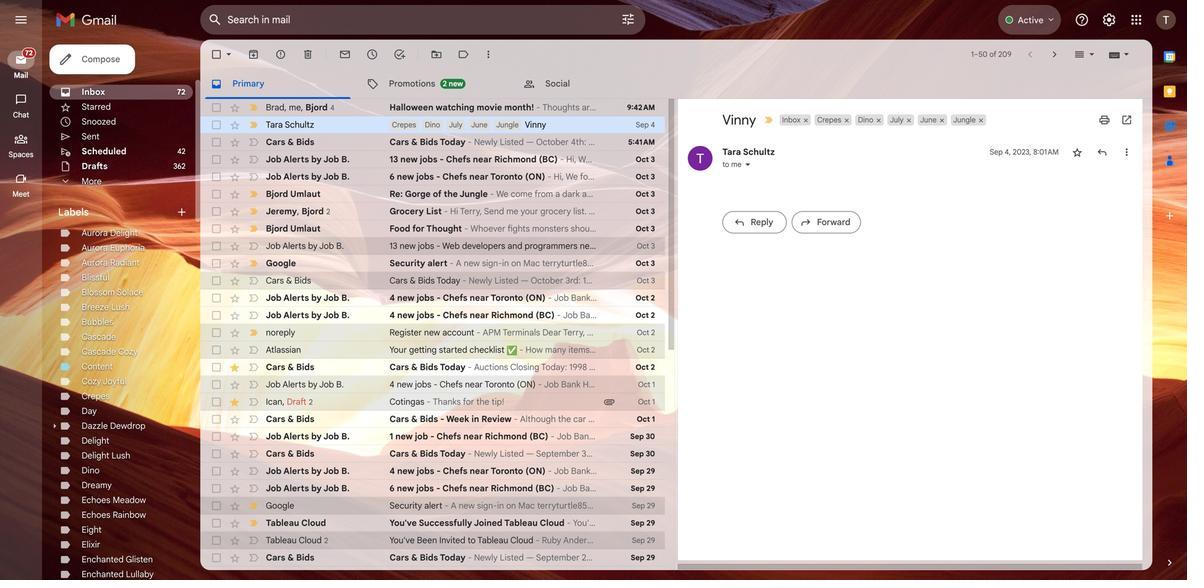 Task type: vqa. For each thing, say whether or not it's contained in the screenshot.


Task type: locate. For each thing, give the bounding box(es) containing it.
0 horizontal spatial me
[[289, 102, 301, 113]]

jungle right 'june' button
[[953, 115, 976, 125]]

near for 14th not important switch from the bottom
[[469, 171, 489, 182]]

vinny
[[723, 111, 756, 129], [525, 119, 546, 130]]

0 horizontal spatial inbox
[[82, 87, 105, 97]]

cozy up joyful on the bottom
[[118, 346, 138, 357]]

0 vertical spatial google
[[266, 258, 296, 269]]

b. for 14th not important switch from the top of the vinny main content
[[341, 466, 350, 476]]

important according to google magic. switch for tenth row
[[247, 257, 260, 270]]

1 horizontal spatial me
[[506, 206, 519, 217]]

schultz up show details image
[[743, 147, 775, 157]]

lush down blossom solace "link"
[[111, 302, 130, 313]]

1 30 from the top
[[646, 432, 655, 441]]

5 row from the top
[[200, 168, 665, 186]]

2 google from the top
[[266, 500, 294, 511]]

Search in mail search field
[[200, 5, 646, 35]]

row containing jeremy
[[200, 203, 665, 220]]

1 vertical spatial cozy
[[82, 376, 101, 387]]

security down food in the top of the page
[[390, 258, 425, 269]]

oct 2 for 4 new jobs - chefs near richmond (bc) -
[[636, 311, 655, 320]]

oct for 17th row from the bottom of the vinny main content
[[636, 293, 649, 303]]

inbox button
[[780, 114, 802, 126]]

jungle
[[953, 115, 976, 125], [496, 120, 519, 130], [460, 189, 488, 199]]

lush down the dewdrop in the bottom left of the page
[[112, 450, 130, 461]]

bjord up jeremy on the left top
[[266, 189, 288, 199]]

(on)
[[525, 171, 545, 182], [632, 241, 651, 251], [526, 292, 546, 303], [517, 379, 536, 390], [526, 466, 546, 476]]

today down invited
[[440, 552, 466, 563]]

1 vertical spatial alert
[[424, 500, 442, 511]]

2 6 from the top
[[390, 483, 395, 494]]

6 row from the top
[[200, 186, 665, 203]]

archive image
[[247, 48, 260, 61]]

(on) for sep 29
[[526, 466, 546, 476]]

oct 3 for 13 new jobs - chefs near richmond (bc) -
[[636, 155, 655, 164]]

toronto down thanks,
[[600, 241, 630, 251]]

3 for re: gorge of the jungle -
[[651, 190, 655, 199]]

june down movie
[[471, 120, 488, 130]]

2 horizontal spatial crepes
[[817, 115, 842, 125]]

new for 14th not important switch from the top of the vinny main content
[[397, 466, 415, 476]]

vinny down month!
[[525, 119, 546, 130]]

0 vertical spatial 4 new jobs - chefs near toronto (on) -
[[390, 292, 554, 303]]

5 cars & bids today - from the top
[[390, 552, 474, 563]]

2 sep 30 from the top
[[630, 449, 655, 459]]

ican , draft 2
[[266, 396, 313, 407]]

1 vertical spatial lush
[[112, 450, 130, 461]]

today down web in the left top of the page
[[437, 275, 460, 286]]

5 cars & bids from the top
[[266, 448, 314, 459]]

meet
[[12, 190, 30, 199]]

today for 5:41 am
[[440, 137, 466, 147]]

cascade down bubbles link
[[82, 331, 116, 342]]

by for 13th not important switch from the bottom
[[308, 241, 318, 251]]

0 vertical spatial 30
[[646, 432, 655, 441]]

alert for sep
[[424, 500, 442, 511]]

0 vertical spatial me
[[289, 102, 301, 113]]

0 vertical spatial inbox
[[82, 87, 105, 97]]

of inside row
[[433, 189, 442, 199]]

6 new jobs - chefs near richmond (bc) -
[[390, 483, 563, 494]]

by for first not important switch from the top of the vinny main content
[[311, 154, 322, 165]]

richmond up joined at the left of page
[[491, 483, 533, 494]]

security up been
[[390, 500, 422, 511]]

1 vertical spatial 4 new jobs - chefs near toronto (on) -
[[390, 379, 544, 390]]

7 job alerts by job b. from the top
[[266, 431, 350, 442]]

sep 30
[[630, 432, 655, 441], [630, 449, 655, 459]]

echoes down the dreamy link
[[82, 495, 110, 506]]

june button
[[918, 114, 938, 126]]

tara schultz down the brad , me , bjord 4
[[266, 119, 314, 130]]

1 cars & bids today - from the top
[[390, 137, 474, 147]]

grocery
[[540, 206, 571, 217]]

richmond
[[494, 154, 537, 165], [491, 310, 534, 321], [485, 431, 527, 442], [491, 483, 533, 494]]

the left the tip!
[[476, 396, 489, 407]]

1 vertical spatial 6
[[390, 483, 395, 494]]

chefs
[[446, 154, 471, 165], [442, 171, 467, 182], [443, 292, 468, 303], [443, 310, 468, 321], [440, 379, 463, 390], [437, 431, 461, 442], [443, 466, 468, 476], [442, 483, 467, 494]]

1 vertical spatial security alert -
[[390, 500, 451, 511]]

delight link
[[82, 435, 109, 446]]

10 not important switch from the top
[[247, 396, 260, 408]]

mail
[[14, 71, 28, 80]]

me
[[289, 102, 301, 113], [731, 160, 742, 169], [506, 206, 519, 217]]

0 horizontal spatial june
[[471, 120, 488, 130]]

1 horizontal spatial cozy
[[118, 346, 138, 357]]

today for sep 30
[[440, 448, 466, 459]]

50
[[979, 50, 988, 59]]

0 vertical spatial of
[[990, 50, 997, 59]]

to left show details image
[[723, 160, 729, 169]]

1 you've from the top
[[390, 518, 417, 528]]

7 not important switch from the top
[[247, 344, 260, 356]]

1 horizontal spatial inbox
[[782, 115, 801, 125]]

1 security from the top
[[390, 258, 425, 269]]

0 vertical spatial cozy
[[118, 346, 138, 357]]

inbox up starred link
[[82, 87, 105, 97]]

0 vertical spatial security alert -
[[390, 258, 456, 269]]

security alert - down web in the left top of the page
[[390, 258, 456, 269]]

(bc) for 13 new jobs - chefs near richmond (bc)
[[539, 154, 558, 165]]

1 vertical spatial google
[[266, 500, 294, 511]]

oct for row containing noreply
[[637, 328, 649, 337]]

chefs for 12th not important switch from the top of the vinny main content
[[437, 431, 461, 442]]

blossom solace link
[[82, 287, 143, 298]]

near up account
[[470, 310, 489, 321]]

chefs up 4 new jobs - chefs near richmond (bc) -
[[443, 292, 468, 303]]

near for ninth not important switch from the top
[[465, 379, 483, 390]]

15 row from the top
[[200, 341, 665, 359]]

2 important according to google magic. switch from the top
[[247, 223, 260, 235]]

0 horizontal spatial tara schultz
[[266, 119, 314, 130]]

inbox inside inbox button
[[782, 115, 801, 125]]

4 new jobs - chefs near toronto (on) - for sep 29
[[390, 466, 554, 476]]

gmail image
[[56, 7, 123, 32]]

oct 2 for cars & bids today -
[[636, 363, 655, 372]]

job alerts by job b. for first not important switch from the top of the vinny main content
[[266, 154, 350, 165]]

dino down halloween
[[425, 120, 440, 130]]

0 horizontal spatial jungle
[[460, 189, 488, 199]]

tara schultz up show details image
[[723, 147, 775, 157]]

0 horizontal spatial for
[[412, 223, 425, 234]]

3 important according to google magic. switch from the top
[[247, 257, 260, 270]]

1 horizontal spatial tara
[[723, 147, 741, 157]]

1 vertical spatial bjord umlaut
[[266, 223, 321, 234]]

day
[[82, 406, 97, 416]]

delight down delight link
[[82, 450, 109, 461]]

1 umlaut from the top
[[290, 189, 321, 199]]

by
[[311, 154, 322, 165], [311, 171, 322, 182], [308, 241, 318, 251], [311, 292, 322, 303], [311, 310, 322, 321], [308, 379, 318, 390], [311, 431, 322, 442], [311, 466, 322, 476], [311, 483, 322, 494]]

row
[[200, 99, 665, 116], [200, 116, 665, 134], [200, 134, 665, 151], [200, 151, 665, 168], [200, 168, 665, 186], [200, 186, 665, 203], [200, 203, 665, 220], [200, 220, 665, 237], [200, 237, 665, 255], [200, 255, 665, 272], [200, 272, 665, 289], [200, 289, 665, 307], [200, 307, 665, 324], [200, 324, 665, 341], [200, 341, 665, 359], [200, 359, 665, 376], [200, 376, 665, 393], [200, 393, 665, 411], [200, 411, 665, 428], [200, 428, 665, 445], [200, 445, 665, 463], [200, 463, 665, 480], [200, 480, 665, 497], [200, 497, 665, 515], [200, 515, 665, 532], [200, 532, 665, 549], [200, 549, 665, 566], [200, 566, 665, 580]]

0 vertical spatial oct 1
[[638, 380, 655, 389]]

dino up the dreamy
[[82, 465, 100, 476]]

aurora delight link
[[82, 228, 138, 238]]

cozy up crepes link
[[82, 376, 101, 387]]

halloween watching movie month! -
[[390, 102, 543, 113]]

Search in mail text field
[[228, 14, 586, 26]]

tara up the to me
[[723, 147, 741, 157]]

2 umlaut from the top
[[290, 223, 321, 234]]

0 vertical spatial schultz
[[285, 119, 314, 130]]

eight
[[82, 524, 102, 535]]

aurora up aurora euphoria link
[[82, 228, 108, 238]]

1 horizontal spatial schultz
[[743, 147, 775, 157]]

1 vertical spatial cascade
[[82, 346, 116, 357]]

noreply
[[266, 327, 295, 338]]

11 not important switch from the top
[[247, 413, 260, 425]]

tableau down joined at the left of page
[[478, 535, 508, 546]]

tableau down tableau cloud
[[266, 535, 297, 546]]

3 4 new jobs - chefs near toronto (on) - from the top
[[390, 466, 554, 476]]

4 important according to google magic. switch from the top
[[247, 327, 260, 339]]

0 horizontal spatial vinny
[[525, 119, 546, 130]]

dino left 'july' button
[[858, 115, 874, 125]]

1 vertical spatial aurora
[[82, 242, 108, 253]]

chefs for fifth not important switch
[[443, 292, 468, 303]]

july down watching
[[449, 120, 463, 130]]

1 security alert - from the top
[[390, 258, 456, 269]]

jobs for first not important switch from the top of the vinny main content
[[420, 154, 438, 165]]

2 vertical spatial oct 1
[[637, 415, 655, 424]]

food for thought -
[[390, 223, 471, 234]]

5 job alerts by job b. from the top
[[266, 310, 350, 321]]

23 row from the top
[[200, 480, 665, 497]]

2 job alerts by job b. from the top
[[266, 171, 350, 182]]

enchanted down enchanted glisten
[[82, 569, 124, 580]]

delight down dazzle
[[82, 435, 109, 446]]

sep 30 for 1 new job - chefs near richmond (bc) -
[[630, 432, 655, 441]]

job alerts by job b. for 13th not important switch from the bottom
[[266, 241, 344, 251]]

chefs up 6 new jobs - chefs near toronto (on) -
[[446, 154, 471, 165]]

0 vertical spatial umlaut
[[290, 189, 321, 199]]

cars & bids today -
[[390, 137, 474, 147], [390, 275, 469, 286], [390, 362, 474, 373], [390, 448, 474, 459], [390, 552, 474, 563]]

1 horizontal spatial for
[[463, 396, 474, 407]]

13 up re:
[[390, 154, 398, 165]]

bjord umlaut for food for thought
[[266, 223, 321, 234]]

near up cotingas - thanks for the tip!
[[465, 379, 483, 390]]

3 job alerts by job b. from the top
[[266, 241, 344, 251]]

grocery list - hi terry, send me your grocery list. thanks, jer
[[390, 206, 633, 217]]

oct 3 for grocery list - hi terry, send me your grocery list. thanks, jer
[[636, 207, 655, 216]]

20 row from the top
[[200, 428, 665, 445]]

of right 50
[[990, 50, 997, 59]]

15 not important switch from the top
[[247, 482, 260, 495]]

jungle down month!
[[496, 120, 519, 130]]

tara down brad
[[266, 119, 283, 130]]

2 cars & bids today - from the top
[[390, 275, 469, 286]]

echoes
[[82, 495, 110, 506], [82, 510, 110, 520]]

0 vertical spatial alert
[[428, 258, 448, 269]]

1 vertical spatial for
[[463, 396, 474, 407]]

1 vertical spatial to
[[468, 535, 476, 546]]

5 important according to google magic. switch from the top
[[247, 500, 260, 512]]

to right invited
[[468, 535, 476, 546]]

enchanted down elixir
[[82, 554, 124, 565]]

oct 1 for -
[[637, 415, 655, 424]]

richmond for 6 new jobs - chefs near richmond (bc)
[[491, 483, 533, 494]]

inbox left the crepes button at the top right
[[782, 115, 801, 125]]

3 cars & bids today - from the top
[[390, 362, 474, 373]]

gorge
[[405, 189, 431, 199]]

oct 1 for (on)
[[638, 380, 655, 389]]

12 not important switch from the top
[[247, 430, 260, 443]]

aurora down aurora delight 'link'
[[82, 242, 108, 253]]

1 horizontal spatial 72
[[177, 88, 186, 97]]

june
[[920, 115, 937, 125], [471, 120, 488, 130]]

thanks
[[433, 396, 461, 407]]

thu, sep 28, 2023, 5:33 pm element
[[631, 569, 655, 580]]

important according to google magic. switch for row containing noreply
[[247, 327, 260, 339]]

0 vertical spatial 13
[[390, 154, 398, 165]]

alert for oct
[[428, 258, 448, 269]]

chefs for 14th not important switch from the bottom
[[442, 171, 467, 182]]

me left 'your'
[[506, 206, 519, 217]]

mark as unread image
[[339, 48, 351, 61]]

oct 3 for 6 new jobs - chefs near toronto (on) -
[[636, 172, 655, 181]]

1 vertical spatial oct 1
[[638, 397, 655, 407]]

jobs for 14th not important switch from the bottom
[[416, 171, 434, 182]]

0 vertical spatial enchanted
[[82, 554, 124, 565]]

not important switch
[[247, 153, 260, 166], [247, 171, 260, 183], [247, 240, 260, 252], [247, 275, 260, 287], [247, 292, 260, 304], [247, 309, 260, 322], [247, 344, 260, 356], [247, 361, 260, 374], [247, 378, 260, 391], [247, 396, 260, 408], [247, 413, 260, 425], [247, 430, 260, 443], [247, 448, 260, 460], [247, 465, 260, 477], [247, 482, 260, 495]]

chefs up account
[[443, 310, 468, 321]]

4 new jobs - chefs near richmond (bc) -
[[390, 310, 563, 321]]

by for tenth not important switch from the bottom of the vinny main content
[[311, 310, 322, 321]]

8 job alerts by job b. from the top
[[266, 466, 350, 476]]

invited
[[439, 535, 466, 546]]

vinny up the to me
[[723, 111, 756, 129]]

22 row from the top
[[200, 463, 665, 480]]

toronto up 4 new jobs - chefs near richmond (bc) -
[[491, 292, 523, 303]]

1 6 from the top
[[390, 171, 395, 182]]

month!
[[504, 102, 534, 113]]

near up 4 new jobs - chefs near richmond (bc) -
[[470, 292, 489, 303]]

cozy inside aurora delight aurora euphoria aurora radiant blissful blossom solace breeze lush bubbles cascade cascade cozy
[[118, 346, 138, 357]]

2 vertical spatial 4 new jobs - chefs near toronto (on) -
[[390, 466, 554, 476]]

0 horizontal spatial crepes
[[82, 391, 110, 402]]

3 cars & bids from the top
[[266, 362, 314, 373]]

0 horizontal spatial cozy
[[82, 376, 101, 387]]

settings image
[[1102, 12, 1117, 27]]

oct 2
[[636, 293, 655, 303], [636, 311, 655, 320], [637, 328, 655, 337], [637, 345, 655, 355], [636, 363, 655, 372]]

toronto up the tip!
[[485, 379, 515, 390]]

by for 15th not important switch from the top
[[311, 483, 322, 494]]

chat heading
[[0, 110, 42, 120]]

1 horizontal spatial vinny
[[723, 111, 756, 129]]

9 row from the top
[[200, 237, 665, 255]]

1 horizontal spatial july
[[890, 115, 904, 125]]

me left show details image
[[731, 160, 742, 169]]

today down started
[[440, 362, 466, 373]]

0 horizontal spatial dino
[[82, 465, 100, 476]]

1 vertical spatial you've
[[390, 535, 415, 546]]

navigation
[[0, 40, 43, 580]]

13 for 13 new jobs - chefs near richmond (bc) -
[[390, 154, 398, 165]]

oct for 13th row from the bottom
[[636, 363, 649, 372]]

1 row from the top
[[200, 99, 665, 116]]

b. for tenth not important switch from the bottom of the vinny main content
[[341, 310, 350, 321]]

cars & bids today - down been
[[390, 552, 474, 563]]

google for sep
[[266, 500, 294, 511]]

0 horizontal spatial 72
[[25, 49, 33, 57]]

for up in on the left bottom of page
[[463, 396, 474, 407]]

job alerts by job b. for 14th not important switch from the top of the vinny main content
[[266, 466, 350, 476]]

None checkbox
[[210, 48, 223, 61], [210, 101, 223, 114], [210, 534, 223, 547], [210, 552, 223, 564], [210, 48, 223, 61], [210, 101, 223, 114], [210, 534, 223, 547], [210, 552, 223, 564]]

jer
[[621, 206, 633, 217]]

google for oct
[[266, 258, 296, 269]]

umlaut down "jeremy , bjord 2"
[[290, 223, 321, 234]]

2 security from the top
[[390, 500, 422, 511]]

alert up successfully on the bottom left
[[424, 500, 442, 511]]

2 row from the top
[[200, 116, 665, 134]]

spaces heading
[[0, 150, 42, 160]]

14 row from the top
[[200, 324, 665, 341]]

0 vertical spatial 72
[[25, 49, 33, 57]]

2 vertical spatial delight
[[82, 450, 109, 461]]

16 row from the top
[[200, 359, 665, 376]]

4 new jobs - chefs near toronto (on) - up the thanks
[[390, 379, 544, 390]]

chat
[[13, 110, 29, 120]]

dazzle dewdrop link
[[82, 421, 146, 431]]

alerts
[[284, 154, 309, 165], [284, 171, 309, 182], [283, 241, 306, 251], [284, 292, 309, 303], [284, 310, 309, 321], [283, 379, 306, 390], [284, 431, 309, 442], [284, 466, 309, 476], [284, 483, 309, 494]]

1 vertical spatial umlaut
[[290, 223, 321, 234]]

job alerts by job b. for 14th not important switch from the bottom
[[266, 171, 350, 182]]

reply link
[[723, 211, 787, 233]]

tableau right joined at the left of page
[[504, 518, 538, 528]]

tab list containing primary
[[200, 69, 1153, 99]]

(on) for oct 2
[[526, 292, 546, 303]]

you've been invited to tableau cloud -
[[390, 535, 542, 546]]

bubbles link
[[82, 317, 113, 327]]

july inside button
[[890, 115, 904, 125]]

2 inside "jeremy , bjord 2"
[[326, 207, 330, 216]]

1 horizontal spatial to
[[723, 160, 729, 169]]

scheduled link
[[82, 146, 127, 157]]

richmond for 13 new jobs - chefs near richmond (bc)
[[494, 154, 537, 165]]

0 vertical spatial security
[[390, 258, 425, 269]]

echoes up eight
[[82, 510, 110, 520]]

24 row from the top
[[200, 497, 665, 515]]

cars & bids for 29
[[266, 552, 314, 563]]

chefs up successfully on the bottom left
[[442, 483, 467, 494]]

2
[[443, 79, 447, 88], [326, 207, 330, 216], [651, 293, 655, 303], [651, 311, 655, 320], [651, 328, 655, 337], [651, 345, 655, 355], [651, 363, 655, 372], [309, 397, 313, 407], [324, 536, 328, 545]]

4 cars & bids today - from the top
[[390, 448, 474, 459]]

me right brad
[[289, 102, 301, 113]]

cozy joyful crepes day dazzle dewdrop delight delight lush dino dreamy echoes meadow echoes rainbow eight
[[82, 376, 146, 535]]

1 vertical spatial tara
[[723, 147, 741, 157]]

2 security alert - from the top
[[390, 500, 451, 511]]

cars & bids today - down job
[[390, 448, 474, 459]]

bjord right jeremy on the left top
[[302, 206, 324, 217]]

4 new jobs - chefs near toronto (on) - up '6 new jobs - chefs near richmond (bc) -' at the left bottom of the page
[[390, 466, 554, 476]]

bjord umlaut
[[266, 189, 321, 199], [266, 223, 321, 234]]

0 vertical spatial tara schultz
[[266, 119, 314, 130]]

schultz down the brad , me , bjord 4
[[285, 119, 314, 130]]

0 vertical spatial 6
[[390, 171, 395, 182]]

security alert - up successfully on the bottom left
[[390, 500, 451, 511]]

2 enchanted from the top
[[82, 569, 124, 580]]

2 new
[[443, 79, 463, 88]]

near down list.
[[580, 241, 598, 251]]

near for 15th not important switch from the top
[[469, 483, 489, 494]]

toronto up '6 new jobs - chefs near richmond (bc) -' at the left bottom of the page
[[491, 466, 523, 476]]

chefs up '6 new jobs - chefs near richmond (bc) -' at the left bottom of the page
[[443, 466, 468, 476]]

aurora
[[82, 228, 108, 238], [82, 242, 108, 253], [82, 257, 108, 268]]

1 vertical spatial of
[[433, 189, 442, 199]]

1 horizontal spatial of
[[990, 50, 997, 59]]

tip!
[[492, 396, 504, 407]]

crepes left dino button
[[817, 115, 842, 125]]

30 for 1 new job - chefs near richmond (bc) -
[[646, 432, 655, 441]]

2 4 new jobs - chefs near toronto (on) - from the top
[[390, 379, 544, 390]]

7 row from the top
[[200, 203, 665, 220]]

today up 13 new jobs - chefs near richmond (bc) -
[[440, 137, 466, 147]]

1 bjord umlaut from the top
[[266, 189, 321, 199]]

you've for you've successfully joined tableau cloud -
[[390, 518, 417, 528]]

4 cars & bids from the top
[[266, 414, 314, 425]]

(bc)
[[539, 154, 558, 165], [536, 310, 555, 321], [529, 431, 549, 442], [535, 483, 554, 494]]

chefs down cars & bids - week in review - at the bottom left of the page
[[437, 431, 461, 442]]

near down in on the left bottom of page
[[463, 431, 483, 442]]

1 50 of 209
[[971, 50, 1012, 59]]

crepes down halloween
[[392, 120, 416, 130]]

for right food in the top of the page
[[412, 223, 425, 234]]

4 new jobs - chefs near toronto (on) - for oct 1
[[390, 379, 544, 390]]

richmond up 6 new jobs - chefs near toronto (on) -
[[494, 154, 537, 165]]

1 echoes from the top
[[82, 495, 110, 506]]

cars & bids today - down web in the left top of the page
[[390, 275, 469, 286]]

near up '6 new jobs - chefs near richmond (bc) -' at the left bottom of the page
[[470, 466, 489, 476]]

by for ninth not important switch from the top
[[308, 379, 318, 390]]

1 horizontal spatial jungle
[[496, 120, 519, 130]]

new for first not important switch from the top of the vinny main content
[[400, 154, 418, 165]]

vinny main content
[[200, 40, 1153, 580]]

show details image
[[744, 161, 752, 168]]

richmond down review
[[485, 431, 527, 442]]

umlaut for re:
[[290, 189, 321, 199]]

oct for 12th row from the bottom
[[638, 380, 651, 389]]

list
[[426, 206, 442, 217]]

new for 14th not important switch from the bottom
[[397, 171, 414, 182]]

4 new jobs - chefs near toronto (on) - for oct 2
[[390, 292, 554, 303]]

has attachment image
[[603, 396, 616, 408]]

6 job alerts by job b. from the top
[[266, 379, 344, 390]]

1 important according to google magic. switch from the top
[[247, 205, 260, 218]]

inbox for inbox link on the top left of page
[[82, 87, 105, 97]]

1 vertical spatial 13
[[390, 241, 397, 251]]

you've left been
[[390, 535, 415, 546]]

0 vertical spatial you've
[[390, 518, 417, 528]]

4 job alerts by job b. from the top
[[266, 292, 350, 303]]

crepes inside cozy joyful crepes day dazzle dewdrop delight delight lush dino dreamy echoes meadow echoes rainbow eight
[[82, 391, 110, 402]]

1 vertical spatial security
[[390, 500, 422, 511]]

1 vertical spatial me
[[731, 160, 742, 169]]

0 vertical spatial echoes
[[82, 495, 110, 506]]

1 vertical spatial the
[[476, 396, 489, 407]]

bjord down jeremy on the left top
[[266, 223, 288, 234]]

cars & bids for 30
[[266, 448, 314, 459]]

cars & bids today - for sep 29
[[390, 552, 474, 563]]

umlaut for food
[[290, 223, 321, 234]]

aurora up blissful on the left top
[[82, 257, 108, 268]]

to
[[723, 160, 729, 169], [468, 535, 476, 546]]

cars & bids today - down halloween
[[390, 137, 474, 147]]

8:01 am
[[1034, 147, 1059, 157]]

radiant
[[110, 257, 140, 268]]

june right 'july' button
[[920, 115, 937, 125]]

jungle down 6 new jobs - chefs near toronto (on) -
[[460, 189, 488, 199]]

2 cars & bids from the top
[[266, 275, 311, 286]]

cars & bids today - for sep 30
[[390, 448, 474, 459]]

2 vertical spatial me
[[506, 206, 519, 217]]

2 echoes from the top
[[82, 510, 110, 520]]

tara
[[266, 119, 283, 130], [723, 147, 741, 157]]

new inside tab
[[449, 79, 463, 88]]

0 vertical spatial tara
[[266, 119, 283, 130]]

atlassian
[[266, 344, 301, 355]]

cars & bids - week in review -
[[390, 414, 520, 425]]

tableau
[[266, 518, 299, 528], [504, 518, 538, 528], [266, 535, 297, 546], [478, 535, 508, 546]]

sep 4, 2023, 8:01 am cell
[[990, 146, 1059, 158]]

tara schultz
[[266, 119, 314, 130], [723, 147, 775, 157]]

ican
[[266, 396, 282, 407]]

9:42 am
[[627, 103, 655, 112]]

2 not important switch from the top
[[247, 171, 260, 183]]

1 horizontal spatial the
[[476, 396, 489, 407]]

1 sep 30 from the top
[[630, 432, 655, 441]]

tab list
[[1153, 40, 1187, 536], [200, 69, 1153, 99]]

oct for tenth row
[[636, 259, 649, 268]]

0 vertical spatial sep 30
[[630, 432, 655, 441]]

17 row from the top
[[200, 376, 665, 393]]

new for 15th not important switch from the top
[[397, 483, 414, 494]]

bjord umlaut down "jeremy , bjord 2"
[[266, 223, 321, 234]]

2 vertical spatial aurora
[[82, 257, 108, 268]]

of for the
[[433, 189, 442, 199]]

cascade link
[[82, 331, 116, 342]]

0 vertical spatial bjord umlaut
[[266, 189, 321, 199]]

2 13 from the top
[[390, 241, 397, 251]]

bubbles
[[82, 317, 113, 327]]

29 for you've been invited to tableau cloud -
[[647, 536, 655, 545]]

your
[[521, 206, 538, 217]]

add to tasks image
[[393, 48, 406, 61]]

0 vertical spatial cascade
[[82, 331, 116, 342]]

crepes button
[[815, 114, 843, 126]]

meet heading
[[0, 189, 42, 199]]

movie
[[477, 102, 502, 113]]

cascade down cascade link
[[82, 346, 116, 357]]

2 horizontal spatial jungle
[[953, 115, 976, 125]]

1 enchanted from the top
[[82, 554, 124, 565]]

lush inside cozy joyful crepes day dazzle dewdrop delight delight lush dino dreamy echoes meadow echoes rainbow eight
[[112, 450, 130, 461]]

google up tableau cloud
[[266, 500, 294, 511]]

2 inside ican , draft 2
[[309, 397, 313, 407]]

72 up 'mail' heading
[[25, 49, 33, 57]]

6 cars & bids from the top
[[266, 552, 314, 563]]

alert
[[428, 258, 448, 269], [424, 500, 442, 511]]

richmond up ✅ "image"
[[491, 310, 534, 321]]

not starred image
[[1071, 146, 1084, 158]]

to me
[[723, 160, 742, 169]]

by for 14th not important switch from the top of the vinny main content
[[311, 466, 322, 476]]

28 row from the top
[[200, 566, 665, 580]]

bjord umlaut for re: gorge of the jungle
[[266, 189, 321, 199]]

1 4 new jobs - chefs near toronto (on) - from the top
[[390, 292, 554, 303]]

1 vertical spatial sep 30
[[630, 449, 655, 459]]

1 13 from the top
[[390, 154, 398, 165]]

the up hi
[[444, 189, 458, 199]]

1 horizontal spatial june
[[920, 115, 937, 125]]

18 row from the top
[[200, 393, 665, 411]]

6 new jobs - chefs near toronto (on) -
[[390, 171, 554, 182]]

chefs for 15th not important switch from the top
[[442, 483, 467, 494]]

cozy
[[118, 346, 138, 357], [82, 376, 101, 387]]

2 you've from the top
[[390, 535, 415, 546]]

1 google from the top
[[266, 258, 296, 269]]

0 vertical spatial lush
[[111, 302, 130, 313]]

near for first not important switch from the top of the vinny main content
[[473, 154, 492, 165]]

important mainly because it was sent directly to you. switch
[[247, 188, 260, 200]]

blossom
[[82, 287, 115, 298]]

0 horizontal spatial to
[[468, 535, 476, 546]]

2 bjord umlaut from the top
[[266, 223, 321, 234]]

6 important according to google magic. switch from the top
[[247, 517, 260, 529]]

oct 3 for security alert -
[[636, 259, 655, 268]]

delight up euphoria at the top
[[110, 228, 138, 238]]

0 vertical spatial aurora
[[82, 228, 108, 238]]

72 link
[[7, 48, 36, 69]]

reply
[[751, 217, 773, 228]]

1 vertical spatial inbox
[[782, 115, 801, 125]]

3 aurora from the top
[[82, 257, 108, 268]]

chefs up the thanks
[[440, 379, 463, 390]]

1 vertical spatial tara schultz
[[723, 147, 775, 157]]

1 vertical spatial echoes
[[82, 510, 110, 520]]

4 for fifth not important switch
[[390, 292, 395, 303]]

1 vertical spatial 30
[[646, 449, 655, 459]]

2 30 from the top
[[646, 449, 655, 459]]

0 horizontal spatial of
[[433, 189, 442, 199]]

None checkbox
[[210, 119, 223, 131], [210, 136, 223, 148], [210, 569, 223, 580], [210, 119, 223, 131], [210, 136, 223, 148], [210, 569, 223, 580]]

1 job alerts by job b. from the top
[[266, 154, 350, 165]]

6 for 6 new jobs - chefs near toronto (on) -
[[390, 171, 395, 182]]

compose button
[[49, 45, 135, 74]]

9 job alerts by job b. from the top
[[266, 483, 350, 494]]

toronto
[[490, 171, 523, 182], [600, 241, 630, 251], [491, 292, 523, 303], [485, 379, 515, 390], [491, 466, 523, 476]]

cascade cozy link
[[82, 346, 138, 357]]

google down jeremy on the left top
[[266, 258, 296, 269]]

8 row from the top
[[200, 220, 665, 237]]

started
[[439, 344, 467, 355]]

209
[[999, 50, 1012, 59]]

1 vertical spatial enchanted
[[82, 569, 124, 580]]

0 vertical spatial for
[[412, 223, 425, 234]]

important according to google magic. switch
[[247, 205, 260, 218], [247, 223, 260, 235], [247, 257, 260, 270], [247, 327, 260, 339], [247, 500, 260, 512], [247, 517, 260, 529]]

new for fifth not important switch
[[397, 292, 415, 303]]

spaces
[[9, 150, 33, 159]]

3 for 6 new jobs - chefs near toronto (on) -
[[651, 172, 655, 181]]

,
[[284, 102, 287, 113], [301, 102, 303, 113], [297, 206, 299, 217], [282, 396, 285, 407]]

umlaut up "jeremy , bjord 2"
[[290, 189, 321, 199]]

security
[[390, 258, 425, 269], [390, 500, 422, 511]]

tara inside row
[[266, 119, 283, 130]]

near
[[473, 154, 492, 165], [469, 171, 489, 182], [580, 241, 598, 251], [470, 292, 489, 303], [470, 310, 489, 321], [465, 379, 483, 390], [463, 431, 483, 442], [470, 466, 489, 476], [469, 483, 489, 494]]

near down 13 new jobs - chefs near richmond (bc) -
[[469, 171, 489, 182]]

day link
[[82, 406, 97, 416]]

dino inside cozy joyful crepes day dazzle dewdrop delight delight lush dino dreamy echoes meadow echoes rainbow eight
[[82, 465, 100, 476]]

enchanted lullaby link
[[82, 569, 154, 580]]

1 horizontal spatial crepes
[[392, 120, 416, 130]]

0 vertical spatial delight
[[110, 228, 138, 238]]



Task type: describe. For each thing, give the bounding box(es) containing it.
enchanted glisten link
[[82, 554, 153, 565]]

chefs for first not important switch from the top of the vinny main content
[[446, 154, 471, 165]]

enchanted for enchanted lullaby
[[82, 569, 124, 580]]

compose
[[82, 54, 120, 65]]

row containing tara schultz
[[200, 116, 665, 134]]

main menu image
[[14, 12, 28, 27]]

tableau cloud
[[266, 518, 326, 528]]

jobs for 15th not important switch from the top
[[416, 483, 434, 494]]

sep 29 for 4 new jobs - chefs near toronto (on) -
[[631, 467, 655, 476]]

thought
[[426, 223, 462, 234]]

elixir
[[82, 539, 100, 550]]

forward link
[[792, 211, 861, 233]]

dewdrop
[[110, 421, 146, 431]]

30 for cars & bids today -
[[646, 449, 655, 459]]

b. for 14th not important switch from the bottom
[[341, 171, 350, 182]]

security alert - for oct 3
[[390, 258, 456, 269]]

row containing atlassian
[[200, 341, 665, 359]]

advanced search options image
[[616, 7, 641, 32]]

near for tenth not important switch from the bottom of the vinny main content
[[470, 310, 489, 321]]

new for ninth not important switch from the top
[[397, 379, 413, 390]]

successfully
[[419, 518, 472, 528]]

b. for 13th not important switch from the bottom
[[336, 241, 344, 251]]

(bc) for 6 new jobs - chefs near richmond (bc)
[[535, 483, 554, 494]]

12 row from the top
[[200, 289, 665, 307]]

important according to google magic. switch for 24th row from the top of the vinny main content
[[247, 500, 260, 512]]

oct 3 for food for thought -
[[636, 224, 655, 233]]

row containing ican
[[200, 393, 665, 411]]

1 cascade from the top
[[82, 331, 116, 342]]

labels
[[58, 206, 89, 218]]

job alerts by job b. for ninth not important switch from the top
[[266, 379, 344, 390]]

1 horizontal spatial tara schultz
[[723, 147, 775, 157]]

support image
[[1075, 12, 1090, 27]]

primary
[[233, 78, 264, 89]]

sep 30 for cars & bids today -
[[630, 449, 655, 459]]

dazzle
[[82, 421, 108, 431]]

re: gorge of the jungle -
[[390, 189, 496, 199]]

jeremy , bjord 2
[[266, 206, 330, 217]]

42
[[177, 147, 186, 156]]

report spam image
[[275, 48, 287, 61]]

9 not important switch from the top
[[247, 378, 260, 391]]

security alert - for sep 29
[[390, 500, 451, 511]]

1 for 4 new jobs - chefs near toronto (on) -
[[652, 380, 655, 389]]

oct for 25th row from the bottom of the vinny main content
[[636, 155, 649, 164]]

more
[[82, 176, 102, 187]]

toronto for oct 2
[[491, 292, 523, 303]]

8 not important switch from the top
[[247, 361, 260, 374]]

list.
[[573, 206, 587, 217]]

by for 14th not important switch from the bottom
[[311, 171, 322, 182]]

oct for fifth row from the top of the vinny main content
[[636, 172, 649, 181]]

0 horizontal spatial schultz
[[285, 119, 314, 130]]

snooze image
[[366, 48, 378, 61]]

2 inside promotions, 2 new messages, tab
[[443, 79, 447, 88]]

6 not important switch from the top
[[247, 309, 260, 322]]

row containing brad
[[200, 99, 665, 116]]

inbox for inbox button
[[782, 115, 801, 125]]

2 horizontal spatial me
[[731, 160, 742, 169]]

bjord right brad
[[305, 102, 328, 113]]

(bc) for 4 new jobs - chefs near richmond (bc)
[[536, 310, 555, 321]]

crepes link
[[82, 391, 110, 402]]

1 new job - chefs near richmond (bc) -
[[390, 431, 557, 442]]

2 cascade from the top
[[82, 346, 116, 357]]

25 row from the top
[[200, 515, 665, 532]]

sep 29 for security alert -
[[632, 501, 655, 510]]

13 not important switch from the top
[[247, 448, 260, 460]]

cozy inside cozy joyful crepes day dazzle dewdrop delight delight lush dino dreamy echoes meadow echoes rainbow eight
[[82, 376, 101, 387]]

cars & bids today - for 5:41 am
[[390, 137, 474, 147]]

chefs for 14th not important switch from the top of the vinny main content
[[443, 466, 468, 476]]

enchanted glisten
[[82, 554, 153, 565]]

29 for you've successfully joined tableau cloud -
[[647, 519, 655, 528]]

oct for 16th row from the bottom
[[636, 311, 649, 320]]

by for 12th not important switch from the top of the vinny main content
[[311, 431, 322, 442]]

web
[[442, 241, 460, 251]]

oct 2 for register new account -
[[637, 328, 655, 337]]

social
[[545, 78, 570, 89]]

dreamy link
[[82, 480, 112, 491]]

crepes inside row
[[392, 120, 416, 130]]

mail heading
[[0, 70, 42, 80]]

jobs for 14th not important switch from the top of the vinny main content
[[417, 466, 434, 476]]

job alerts by job b. for 15th not important switch from the top
[[266, 483, 350, 494]]

3 for food for thought -
[[651, 224, 655, 233]]

4 inside the brad , me , bjord 4
[[330, 103, 335, 112]]

0 vertical spatial to
[[723, 160, 729, 169]]

0 horizontal spatial july
[[449, 120, 463, 130]]

vinny inside row
[[525, 119, 546, 130]]

thanks,
[[589, 206, 619, 217]]

joined
[[474, 518, 503, 528]]

chefs for ninth not important switch from the top
[[440, 379, 463, 390]]

2 inside tableau cloud 2
[[324, 536, 328, 545]]

rainbow
[[113, 510, 146, 520]]

toronto for oct 3
[[490, 171, 523, 182]]

to inside row
[[468, 535, 476, 546]]

✅ image
[[507, 345, 517, 356]]

4 for 14th not important switch from the top of the vinny main content
[[390, 466, 395, 476]]

1 vertical spatial 72
[[177, 88, 186, 97]]

1 cars & bids from the top
[[266, 137, 314, 147]]

been
[[417, 535, 437, 546]]

forward
[[817, 217, 851, 228]]

29 for 6 new jobs - chefs near richmond (bc) -
[[647, 484, 655, 493]]

send
[[484, 206, 504, 217]]

10 row from the top
[[200, 255, 665, 272]]

job alerts by job b. for fifth not important switch
[[266, 292, 350, 303]]

july button
[[888, 114, 905, 126]]

account
[[442, 327, 474, 338]]

toggle split pane mode image
[[1074, 48, 1086, 61]]

your
[[390, 344, 407, 355]]

b. for ninth not important switch from the top
[[336, 379, 344, 390]]

elixir link
[[82, 539, 100, 550]]

oct 3 for re: gorge of the jungle -
[[636, 190, 655, 199]]

6 for 6 new jobs - chefs near richmond (bc) -
[[390, 483, 395, 494]]

sent
[[82, 131, 99, 142]]

review
[[482, 414, 512, 425]]

week
[[446, 414, 469, 425]]

drafts link
[[82, 161, 108, 172]]

13 new jobs - web developers and programmers  near toronto (on) link
[[390, 240, 651, 252]]

re:
[[390, 189, 403, 199]]

1 vertical spatial schultz
[[743, 147, 775, 157]]

watching
[[436, 102, 475, 113]]

social tab
[[513, 69, 669, 99]]

oct for row containing atlassian
[[637, 345, 649, 355]]

content link
[[82, 361, 113, 372]]

your getting started checklist
[[390, 344, 507, 355]]

more button
[[49, 174, 193, 189]]

1 for cars & bids - week in review -
[[652, 415, 655, 424]]

labels heading
[[58, 206, 176, 218]]

sep 29 for 6 new jobs - chefs near richmond (bc) -
[[631, 484, 655, 493]]

, for draft
[[282, 396, 285, 407]]

lush inside aurora delight aurora euphoria aurora radiant blissful blossom solace breeze lush bubbles cascade cascade cozy
[[111, 302, 130, 313]]

5 not important switch from the top
[[247, 292, 260, 304]]

getting
[[409, 344, 437, 355]]

27 row from the top
[[200, 549, 665, 566]]

14 not important switch from the top
[[247, 465, 260, 477]]

sep inside cell
[[990, 147, 1003, 157]]

in
[[472, 414, 479, 425]]

jeremy
[[266, 206, 297, 217]]

19 row from the top
[[200, 411, 665, 428]]

4 not important switch from the top
[[247, 275, 260, 287]]

richmond for 1 new job - chefs near richmond (bc)
[[485, 431, 527, 442]]

oct for 9th row
[[637, 241, 649, 251]]

3 for 13 new jobs - chefs near richmond (bc) -
[[651, 155, 655, 164]]

13 new jobs - web developers and programmers  near toronto (on)
[[390, 241, 651, 251]]

brad
[[266, 102, 284, 113]]

labels image
[[458, 48, 470, 61]]

1 vertical spatial delight
[[82, 435, 109, 446]]

crepes inside button
[[817, 115, 842, 125]]

4 row from the top
[[200, 151, 665, 168]]

2 aurora from the top
[[82, 242, 108, 253]]

jobs for fifth not important switch
[[417, 292, 434, 303]]

jobs for tenth not important switch from the bottom of the vinny main content
[[417, 310, 434, 321]]

register
[[390, 327, 422, 338]]

promotions, 2 new messages, tab
[[357, 69, 513, 99]]

today for sep 29
[[440, 552, 466, 563]]

cars & bids for 2
[[266, 362, 314, 373]]

3 row from the top
[[200, 134, 665, 151]]

29 for cars & bids today -
[[647, 553, 655, 562]]

eight link
[[82, 524, 102, 535]]

delete image
[[302, 48, 314, 61]]

row containing noreply
[[200, 324, 665, 341]]

snoozed link
[[82, 116, 116, 127]]

cotingas
[[390, 396, 424, 407]]

Not starred checkbox
[[1071, 146, 1084, 158]]

(on) for oct 3
[[525, 171, 545, 182]]

362
[[173, 162, 186, 171]]

delight lush link
[[82, 450, 130, 461]]

11 row from the top
[[200, 272, 665, 289]]

move to image
[[430, 48, 443, 61]]

by for fifth not important switch
[[311, 292, 322, 303]]

oct for 19th row from the top
[[637, 415, 650, 424]]

b. for first not important switch from the top of the vinny main content
[[341, 154, 350, 165]]

sep 4
[[636, 120, 655, 130]]

checklist
[[470, 344, 505, 355]]

job alerts by job b. for tenth not important switch from the bottom of the vinny main content
[[266, 310, 350, 321]]

new for 12th not important switch from the top of the vinny main content
[[395, 431, 413, 442]]

june inside button
[[920, 115, 937, 125]]

21 row from the top
[[200, 445, 665, 463]]

more image
[[482, 48, 495, 61]]

important according to google magic. switch for 25th row
[[247, 517, 260, 529]]

search in mail image
[[204, 9, 226, 31]]

2023,
[[1013, 147, 1032, 157]]

dino inside button
[[858, 115, 874, 125]]

(bc) for 1 new job - chefs near richmond (bc)
[[529, 431, 549, 442]]

sep 4, 2023, 8:01 am
[[990, 147, 1059, 157]]

solace
[[117, 287, 143, 298]]

oct 2 for 4 new jobs - chefs near toronto (on) -
[[636, 293, 655, 303]]

1 horizontal spatial dino
[[425, 120, 440, 130]]

tableau up tableau cloud 2
[[266, 518, 299, 528]]

cotingas - thanks for the tip!
[[390, 396, 504, 407]]

navigation containing mail
[[0, 40, 43, 580]]

richmond for 4 new jobs - chefs near richmond (bc)
[[491, 310, 534, 321]]

26 row from the top
[[200, 532, 665, 549]]

important according to google magic. switch for 21th row from the bottom of the vinny main content
[[247, 223, 260, 235]]

1 aurora from the top
[[82, 228, 108, 238]]

4 for tenth not important switch from the bottom of the vinny main content
[[390, 310, 395, 321]]

content
[[82, 361, 113, 372]]

and
[[508, 241, 523, 251]]

3 not important switch from the top
[[247, 240, 260, 252]]

drafts
[[82, 161, 108, 172]]

13 row from the top
[[200, 307, 665, 324]]

b. for 12th not important switch from the top of the vinny main content
[[341, 431, 350, 442]]

inbox link
[[82, 87, 105, 97]]

dino button
[[856, 114, 875, 126]]

29 for 4 new jobs - chefs near toronto (on) -
[[647, 467, 655, 476]]

delight inside aurora delight aurora euphoria aurora radiant blissful blossom solace breeze lush bubbles cascade cascade cozy
[[110, 228, 138, 238]]

1 not important switch from the top
[[247, 153, 260, 166]]

lullaby
[[126, 569, 154, 580]]

older image
[[1049, 48, 1061, 61]]

primary tab
[[200, 69, 356, 99]]

joyful
[[103, 376, 127, 387]]

29 for security alert -
[[647, 501, 655, 510]]

jungle inside button
[[953, 115, 976, 125]]

starred link
[[82, 101, 111, 112]]

developers
[[462, 241, 505, 251]]

new for tenth not important switch from the bottom of the vinny main content
[[397, 310, 415, 321]]

near for fifth not important switch
[[470, 292, 489, 303]]

0 vertical spatial the
[[444, 189, 458, 199]]

snoozed
[[82, 116, 116, 127]]

select input tool image
[[1123, 50, 1130, 59]]

oct 3 for cars & bids today -
[[637, 276, 655, 285]]

aurora euphoria link
[[82, 242, 145, 253]]



